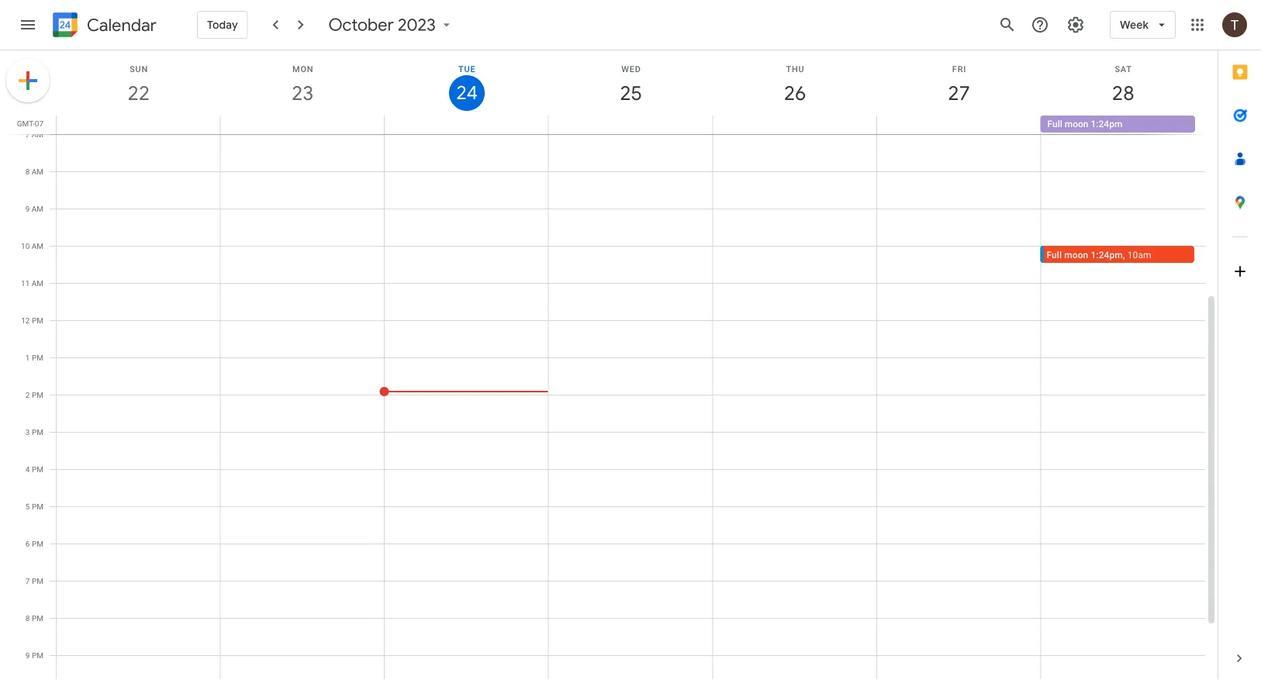 Task type: describe. For each thing, give the bounding box(es) containing it.
1 cell from the left
[[57, 116, 221, 134]]

calendar heading
[[84, 14, 157, 36]]

calendar
[[87, 14, 157, 36]]

2 pm
[[25, 390, 43, 400]]

full for full moon 1:24pm
[[1048, 119, 1063, 130]]

8 am
[[25, 167, 43, 176]]

23 link
[[285, 75, 321, 111]]

sun
[[130, 64, 148, 74]]

27 link
[[941, 75, 977, 111]]

week button
[[1110, 6, 1176, 43]]

main drawer image
[[19, 16, 37, 34]]

today
[[207, 18, 238, 32]]

fri 27
[[947, 64, 969, 106]]

sun 22
[[127, 64, 149, 106]]

gmt-07
[[17, 119, 43, 128]]

settings menu image
[[1067, 16, 1085, 34]]

5
[[25, 502, 30, 511]]

am for 11 am
[[32, 278, 43, 288]]

25 link
[[613, 75, 649, 111]]

1 pm
[[25, 353, 43, 362]]

pm for 6 pm
[[32, 539, 43, 548]]

07
[[35, 119, 43, 128]]

10am
[[1128, 249, 1152, 260]]

am for 8 am
[[32, 167, 43, 176]]

sat
[[1115, 64, 1132, 74]]

thu 26
[[783, 64, 805, 106]]

9 pm
[[25, 651, 43, 660]]

thu
[[786, 64, 805, 74]]

5 cell from the left
[[713, 116, 877, 134]]

22 link
[[121, 75, 157, 111]]

9 for 9 am
[[25, 204, 30, 213]]

1
[[25, 353, 30, 362]]

pm for 12 pm
[[32, 316, 43, 325]]

24
[[455, 81, 477, 105]]

full moon 1:24pm
[[1048, 119, 1123, 130]]

22
[[127, 80, 149, 106]]

full moon 1:24pm , 10am
[[1047, 249, 1152, 260]]

25
[[619, 80, 641, 106]]

12 pm
[[21, 316, 43, 325]]

tue 24
[[455, 64, 477, 105]]

mon
[[292, 64, 314, 74]]

8 for 8 am
[[25, 167, 30, 176]]

october 2023 button
[[322, 14, 461, 36]]

27
[[947, 80, 969, 106]]

full moon 1:24pm row
[[50, 116, 1218, 134]]

4
[[25, 465, 30, 474]]

7 am
[[25, 130, 43, 139]]

4 cell from the left
[[549, 116, 713, 134]]



Task type: locate. For each thing, give the bounding box(es) containing it.
pm for 4 pm
[[32, 465, 43, 474]]

6
[[25, 539, 30, 548]]

0 vertical spatial moon
[[1065, 119, 1089, 130]]

moon for full moon 1:24pm
[[1065, 119, 1089, 130]]

1 vertical spatial 8
[[25, 614, 30, 623]]

1:24pm
[[1091, 119, 1123, 130], [1091, 249, 1123, 260]]

5 am from the top
[[32, 278, 43, 288]]

26 link
[[777, 75, 813, 111]]

23
[[291, 80, 313, 106]]

tab list
[[1219, 50, 1261, 637]]

1:24pm for full moon 1:24pm
[[1091, 119, 1123, 130]]

1 vertical spatial full
[[1047, 249, 1062, 260]]

pm for 7 pm
[[32, 576, 43, 586]]

am right 11
[[32, 278, 43, 288]]

1 9 from the top
[[25, 204, 30, 213]]

am down 7 am
[[32, 167, 43, 176]]

7 for 7 pm
[[25, 576, 30, 586]]

0 vertical spatial 8
[[25, 167, 30, 176]]

am right 10
[[32, 241, 43, 251]]

1 moon from the top
[[1065, 119, 1089, 130]]

,
[[1123, 249, 1125, 260]]

7 down gmt-
[[25, 130, 30, 139]]

5 pm
[[25, 502, 43, 511]]

pm for 5 pm
[[32, 502, 43, 511]]

cell down 22 link
[[57, 116, 221, 134]]

2 9 from the top
[[25, 651, 30, 660]]

am for 10 am
[[32, 241, 43, 251]]

pm down 7 pm at bottom left
[[32, 614, 43, 623]]

cell down 27
[[877, 116, 1041, 134]]

9 pm from the top
[[32, 614, 43, 623]]

am
[[32, 130, 43, 139], [32, 167, 43, 176], [32, 204, 43, 213], [32, 241, 43, 251], [32, 278, 43, 288]]

24 link
[[449, 75, 485, 111]]

1 am from the top
[[32, 130, 43, 139]]

4 pm
[[25, 465, 43, 474]]

0 vertical spatial 9
[[25, 204, 30, 213]]

3 pm from the top
[[32, 390, 43, 400]]

1 vertical spatial 7
[[25, 576, 30, 586]]

1:24pm down 28
[[1091, 119, 1123, 130]]

am down "8 am"
[[32, 204, 43, 213]]

cell down 26 link
[[713, 116, 877, 134]]

8 pm
[[25, 614, 43, 623]]

7 for 7 am
[[25, 130, 30, 139]]

week
[[1120, 18, 1149, 32]]

moon
[[1065, 119, 1089, 130], [1064, 249, 1089, 260]]

grid containing 22
[[0, 50, 1218, 680]]

0 vertical spatial 7
[[25, 130, 30, 139]]

cell down "23" link
[[221, 116, 385, 134]]

0 vertical spatial full
[[1048, 119, 1063, 130]]

moon for full moon 1:24pm , 10am
[[1064, 249, 1089, 260]]

2 pm from the top
[[32, 353, 43, 362]]

pm right 3
[[32, 427, 43, 437]]

8 down 7 am
[[25, 167, 30, 176]]

gmt-
[[17, 119, 35, 128]]

full
[[1048, 119, 1063, 130], [1047, 249, 1062, 260]]

11
[[21, 278, 30, 288]]

8 up 9 pm
[[25, 614, 30, 623]]

7 pm from the top
[[32, 539, 43, 548]]

october
[[329, 14, 394, 36]]

pm for 9 pm
[[32, 651, 43, 660]]

1 vertical spatial 9
[[25, 651, 30, 660]]

6 pm
[[25, 539, 43, 548]]

5 pm from the top
[[32, 465, 43, 474]]

pm for 3 pm
[[32, 427, 43, 437]]

1 7 from the top
[[25, 130, 30, 139]]

pm right 4
[[32, 465, 43, 474]]

10 pm from the top
[[32, 651, 43, 660]]

pm right 6
[[32, 539, 43, 548]]

9 up 10
[[25, 204, 30, 213]]

today button
[[197, 6, 248, 43]]

pm
[[32, 316, 43, 325], [32, 353, 43, 362], [32, 390, 43, 400], [32, 427, 43, 437], [32, 465, 43, 474], [32, 502, 43, 511], [32, 539, 43, 548], [32, 576, 43, 586], [32, 614, 43, 623], [32, 651, 43, 660]]

28
[[1111, 80, 1134, 106]]

full inside button
[[1048, 119, 1063, 130]]

full for full moon 1:24pm , 10am
[[1047, 249, 1062, 260]]

am for 9 am
[[32, 204, 43, 213]]

pm down 6 pm
[[32, 576, 43, 586]]

26
[[783, 80, 805, 106]]

2 7 from the top
[[25, 576, 30, 586]]

8 pm from the top
[[32, 576, 43, 586]]

9 am
[[25, 204, 43, 213]]

am for 7 am
[[32, 130, 43, 139]]

7
[[25, 130, 30, 139], [25, 576, 30, 586]]

cell
[[57, 116, 221, 134], [221, 116, 385, 134], [385, 116, 549, 134], [549, 116, 713, 134], [713, 116, 877, 134], [877, 116, 1041, 134]]

pm right 1
[[32, 353, 43, 362]]

8
[[25, 167, 30, 176], [25, 614, 30, 623]]

pm right 5
[[32, 502, 43, 511]]

1 vertical spatial moon
[[1064, 249, 1089, 260]]

11 am
[[21, 278, 43, 288]]

tue
[[459, 64, 476, 74]]

moon inside button
[[1065, 119, 1089, 130]]

am down '07'
[[32, 130, 43, 139]]

pm right 12
[[32, 316, 43, 325]]

12
[[21, 316, 30, 325]]

1:24pm left the 10am
[[1091, 249, 1123, 260]]

1:24pm for full moon 1:24pm , 10am
[[1091, 249, 1123, 260]]

wed
[[621, 64, 641, 74]]

10
[[21, 241, 30, 251]]

cell down "24" link
[[385, 116, 549, 134]]

1 vertical spatial 1:24pm
[[1091, 249, 1123, 260]]

2 1:24pm from the top
[[1091, 249, 1123, 260]]

28 link
[[1106, 75, 1141, 111]]

7 down 6
[[25, 576, 30, 586]]

4 pm from the top
[[32, 427, 43, 437]]

4 am from the top
[[32, 241, 43, 251]]

october 2023
[[329, 14, 436, 36]]

calendar element
[[50, 9, 157, 43]]

2 am from the top
[[32, 167, 43, 176]]

2 cell from the left
[[221, 116, 385, 134]]

2023
[[398, 14, 436, 36]]

sat 28
[[1111, 64, 1134, 106]]

3 pm
[[25, 427, 43, 437]]

mon 23
[[291, 64, 314, 106]]

pm for 2 pm
[[32, 390, 43, 400]]

9 down 8 pm
[[25, 651, 30, 660]]

1 1:24pm from the top
[[1091, 119, 1123, 130]]

2 8 from the top
[[25, 614, 30, 623]]

9
[[25, 204, 30, 213], [25, 651, 30, 660]]

2 moon from the top
[[1064, 249, 1089, 260]]

0 vertical spatial 1:24pm
[[1091, 119, 1123, 130]]

cell down "25" link
[[549, 116, 713, 134]]

pm for 8 pm
[[32, 614, 43, 623]]

3 am from the top
[[32, 204, 43, 213]]

6 cell from the left
[[877, 116, 1041, 134]]

grid
[[0, 50, 1218, 680]]

8 for 8 pm
[[25, 614, 30, 623]]

1 pm from the top
[[32, 316, 43, 325]]

6 pm from the top
[[32, 502, 43, 511]]

2
[[25, 390, 30, 400]]

1 8 from the top
[[25, 167, 30, 176]]

1:24pm inside button
[[1091, 119, 1123, 130]]

3 cell from the left
[[385, 116, 549, 134]]

pm down 8 pm
[[32, 651, 43, 660]]

fri
[[952, 64, 967, 74]]

10 am
[[21, 241, 43, 251]]

wed 25
[[619, 64, 641, 106]]

7 pm
[[25, 576, 43, 586]]

full moon 1:24pm button
[[1041, 116, 1195, 133]]

pm for 1 pm
[[32, 353, 43, 362]]

pm right 2
[[32, 390, 43, 400]]

9 for 9 pm
[[25, 651, 30, 660]]

3
[[25, 427, 30, 437]]



Task type: vqa. For each thing, say whether or not it's contained in the screenshot.
Fri 27
yes



